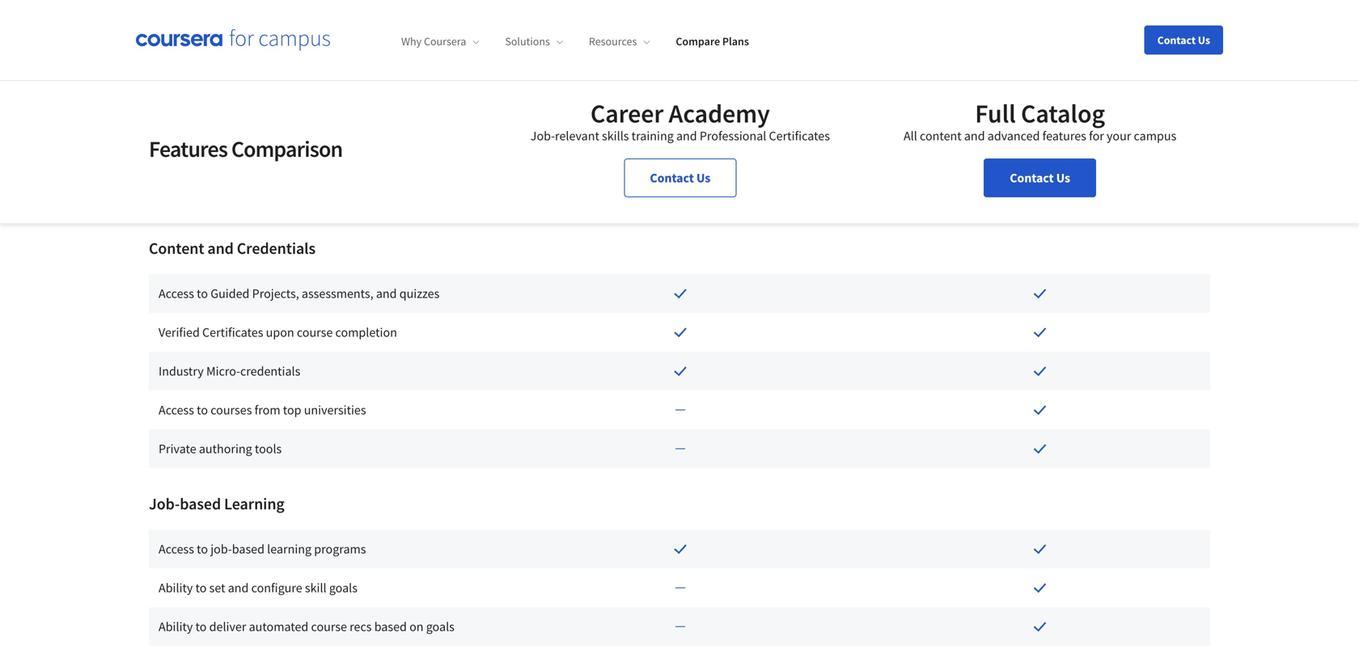 Task type: describe. For each thing, give the bounding box(es) containing it.
programs
[[314, 541, 366, 558]]

and right content
[[207, 238, 234, 259]]

quizzes
[[400, 286, 440, 302]]

us for contact us button
[[1198, 33, 1211, 47]]

ability to set and configure skill goals
[[159, 580, 358, 596]]

training
[[632, 128, 674, 144]]

job- inside career academy job-relevant skills training and professional certificates
[[531, 128, 555, 144]]

1 vertical spatial goals
[[426, 619, 455, 635]]

compare plans
[[676, 34, 749, 49]]

1 vertical spatial job-
[[149, 494, 180, 514]]

to for guided
[[197, 286, 208, 302]]

campus
[[1134, 128, 1177, 144]]

for
[[1089, 128, 1105, 144]]

solutions link
[[505, 34, 563, 49]]

all
[[904, 128, 918, 144]]

coursera
[[424, 34, 466, 49]]

authoring
[[199, 441, 252, 457]]

us for 1st contact us link from the left
[[697, 170, 711, 186]]

0 horizontal spatial based
[[180, 494, 221, 514]]

content
[[149, 238, 204, 259]]

features
[[1043, 128, 1087, 144]]

access for content
[[159, 286, 194, 302]]

configure
[[251, 580, 302, 596]]

completion
[[335, 325, 397, 341]]

access to job-based learning programs
[[159, 541, 366, 558]]

verified certificates upon course completion
[[159, 325, 397, 341]]

2 contact us link from the left
[[984, 159, 1097, 197]]

career
[[591, 97, 664, 129]]

comparison
[[231, 135, 343, 163]]

projects,
[[252, 286, 299, 302]]

why coursera link
[[401, 34, 479, 49]]

full
[[975, 97, 1016, 129]]

features
[[149, 135, 227, 163]]

from
[[255, 402, 281, 418]]

full catalog all content and advanced features for your campus
[[904, 97, 1177, 144]]

advanced
[[988, 128, 1040, 144]]

verified
[[159, 325, 200, 341]]

solutions
[[505, 34, 550, 49]]

credentials
[[237, 238, 316, 259]]

access to guided projects, assessments, and quizzes
[[159, 286, 440, 302]]

contact us for second contact us link from the left
[[1010, 170, 1071, 186]]

ability to deliver automated course recs based on goals
[[159, 619, 455, 635]]

contact us for 1st contact us link from the left
[[650, 170, 711, 186]]

1 horizontal spatial based
[[232, 541, 265, 558]]

and right set at left
[[228, 580, 249, 596]]

set
[[209, 580, 225, 596]]

relevant
[[555, 128, 600, 144]]

academy
[[669, 97, 770, 129]]

1 vertical spatial course
[[311, 619, 347, 635]]

skills
[[602, 128, 629, 144]]

job-
[[211, 541, 232, 558]]

ability for ability to set and configure skill goals
[[159, 580, 193, 596]]

compare plans link
[[676, 34, 749, 49]]

contact us for contact us button
[[1158, 33, 1211, 47]]

on
[[410, 619, 424, 635]]



Task type: locate. For each thing, give the bounding box(es) containing it.
0 horizontal spatial certificates
[[202, 325, 263, 341]]

access to courses from top universities
[[159, 402, 366, 418]]

resources link
[[589, 34, 650, 49]]

2 horizontal spatial based
[[374, 619, 407, 635]]

goals
[[329, 580, 358, 596], [426, 619, 455, 635]]

and
[[677, 128, 697, 144], [965, 128, 985, 144], [207, 238, 234, 259], [376, 286, 397, 302], [228, 580, 249, 596]]

coursera for campus image
[[136, 29, 330, 51]]

to left set at left
[[196, 580, 207, 596]]

access up verified
[[159, 286, 194, 302]]

professional
[[700, 128, 767, 144]]

recs
[[350, 619, 372, 635]]

course right upon on the left of the page
[[297, 325, 333, 341]]

1 access from the top
[[159, 286, 194, 302]]

2 vertical spatial access
[[159, 541, 194, 558]]

why
[[401, 34, 422, 49]]

private
[[159, 441, 196, 457]]

0 horizontal spatial job-
[[149, 494, 180, 514]]

job- down private
[[149, 494, 180, 514]]

top
[[283, 402, 302, 418]]

to for set
[[196, 580, 207, 596]]

0 vertical spatial goals
[[329, 580, 358, 596]]

contact us button
[[1145, 25, 1224, 55]]

assessments,
[[302, 286, 374, 302]]

to left "job-"
[[197, 541, 208, 558]]

based up "job-"
[[180, 494, 221, 514]]

to
[[197, 286, 208, 302], [197, 402, 208, 418], [197, 541, 208, 558], [196, 580, 207, 596], [196, 619, 207, 635]]

1 contact us link from the left
[[624, 159, 737, 197]]

and inside full catalog all content and advanced features for your campus
[[965, 128, 985, 144]]

2 ability from the top
[[159, 619, 193, 635]]

and left "quizzes"
[[376, 286, 397, 302]]

to left courses
[[197, 402, 208, 418]]

contact us link
[[624, 159, 737, 197], [984, 159, 1097, 197]]

guided
[[211, 286, 250, 302]]

course
[[297, 325, 333, 341], [311, 619, 347, 635]]

courses
[[211, 402, 252, 418]]

0 horizontal spatial contact us link
[[624, 159, 737, 197]]

2 vertical spatial based
[[374, 619, 407, 635]]

contact
[[1158, 33, 1196, 47], [650, 170, 694, 186], [1010, 170, 1054, 186]]

catalog
[[1021, 97, 1106, 129]]

1 horizontal spatial us
[[1057, 170, 1071, 186]]

skill
[[305, 580, 327, 596]]

your
[[1107, 128, 1132, 144]]

plans
[[723, 34, 749, 49]]

contact for 1st contact us link from the left
[[650, 170, 694, 186]]

contact us
[[1158, 33, 1211, 47], [650, 170, 711, 186], [1010, 170, 1071, 186]]

0 vertical spatial certificates
[[769, 128, 830, 144]]

3 access from the top
[[159, 541, 194, 558]]

0 vertical spatial based
[[180, 494, 221, 514]]

industry
[[159, 363, 204, 380]]

1 horizontal spatial certificates
[[769, 128, 830, 144]]

us inside button
[[1198, 33, 1211, 47]]

resources
[[589, 34, 637, 49]]

access for job-
[[159, 541, 194, 558]]

to left deliver
[[196, 619, 207, 635]]

industry micro-credentials
[[159, 363, 301, 380]]

based up ability to set and configure skill goals
[[232, 541, 265, 558]]

1 ability from the top
[[159, 580, 193, 596]]

0 horizontal spatial contact
[[650, 170, 694, 186]]

us for second contact us link from the left
[[1057, 170, 1071, 186]]

and inside career academy job-relevant skills training and professional certificates
[[677, 128, 697, 144]]

1 horizontal spatial contact us
[[1010, 170, 1071, 186]]

contact us inside button
[[1158, 33, 1211, 47]]

credentials
[[240, 363, 301, 380]]

goals right the skill
[[329, 580, 358, 596]]

1 horizontal spatial job-
[[531, 128, 555, 144]]

certificates
[[769, 128, 830, 144], [202, 325, 263, 341]]

ability left set at left
[[159, 580, 193, 596]]

0 horizontal spatial us
[[697, 170, 711, 186]]

compare
[[676, 34, 720, 49]]

content and credentials
[[149, 238, 316, 259]]

certificates down guided
[[202, 325, 263, 341]]

1 horizontal spatial contact
[[1010, 170, 1054, 186]]

contact us link down training
[[624, 159, 737, 197]]

and right content at top right
[[965, 128, 985, 144]]

to left guided
[[197, 286, 208, 302]]

to for courses
[[197, 402, 208, 418]]

universities
[[304, 402, 366, 418]]

and right training
[[677, 128, 697, 144]]

contact for second contact us link from the left
[[1010, 170, 1054, 186]]

access
[[159, 286, 194, 302], [159, 402, 194, 418], [159, 541, 194, 558]]

certificates right professional
[[769, 128, 830, 144]]

why coursera
[[401, 34, 466, 49]]

0 vertical spatial access
[[159, 286, 194, 302]]

access up private
[[159, 402, 194, 418]]

1 vertical spatial ability
[[159, 619, 193, 635]]

contact us link down "features"
[[984, 159, 1097, 197]]

0 vertical spatial ability
[[159, 580, 193, 596]]

2 horizontal spatial contact
[[1158, 33, 1196, 47]]

certificates inside career academy job-relevant skills training and professional certificates
[[769, 128, 830, 144]]

career academy job-relevant skills training and professional certificates
[[531, 97, 830, 144]]

ability left deliver
[[159, 619, 193, 635]]

to for deliver
[[196, 619, 207, 635]]

micro-
[[206, 363, 240, 380]]

1 vertical spatial access
[[159, 402, 194, 418]]

1 vertical spatial based
[[232, 541, 265, 558]]

job-based learning
[[149, 494, 285, 514]]

contact inside button
[[1158, 33, 1196, 47]]

based left on
[[374, 619, 407, 635]]

course left 'recs' on the left
[[311, 619, 347, 635]]

deliver
[[209, 619, 246, 635]]

1 horizontal spatial goals
[[426, 619, 455, 635]]

2 access from the top
[[159, 402, 194, 418]]

2 horizontal spatial contact us
[[1158, 33, 1211, 47]]

private authoring tools
[[159, 441, 282, 457]]

us
[[1198, 33, 1211, 47], [697, 170, 711, 186], [1057, 170, 1071, 186]]

learning
[[267, 541, 312, 558]]

ability for ability to deliver automated course recs based on goals
[[159, 619, 193, 635]]

based
[[180, 494, 221, 514], [232, 541, 265, 558], [374, 619, 407, 635]]

to for job-
[[197, 541, 208, 558]]

access left "job-"
[[159, 541, 194, 558]]

1 vertical spatial certificates
[[202, 325, 263, 341]]

0 vertical spatial course
[[297, 325, 333, 341]]

1 horizontal spatial contact us link
[[984, 159, 1097, 197]]

0 vertical spatial job-
[[531, 128, 555, 144]]

goals right on
[[426, 619, 455, 635]]

learning
[[224, 494, 285, 514]]

0 horizontal spatial contact us
[[650, 170, 711, 186]]

job- left skills
[[531, 128, 555, 144]]

content
[[920, 128, 962, 144]]

contact for contact us button
[[1158, 33, 1196, 47]]

features comparison
[[149, 135, 343, 163]]

2 horizontal spatial us
[[1198, 33, 1211, 47]]

0 horizontal spatial goals
[[329, 580, 358, 596]]

tools
[[255, 441, 282, 457]]

ability
[[159, 580, 193, 596], [159, 619, 193, 635]]

upon
[[266, 325, 294, 341]]

automated
[[249, 619, 309, 635]]

job-
[[531, 128, 555, 144], [149, 494, 180, 514]]



Task type: vqa. For each thing, say whether or not it's contained in the screenshot.
Full
yes



